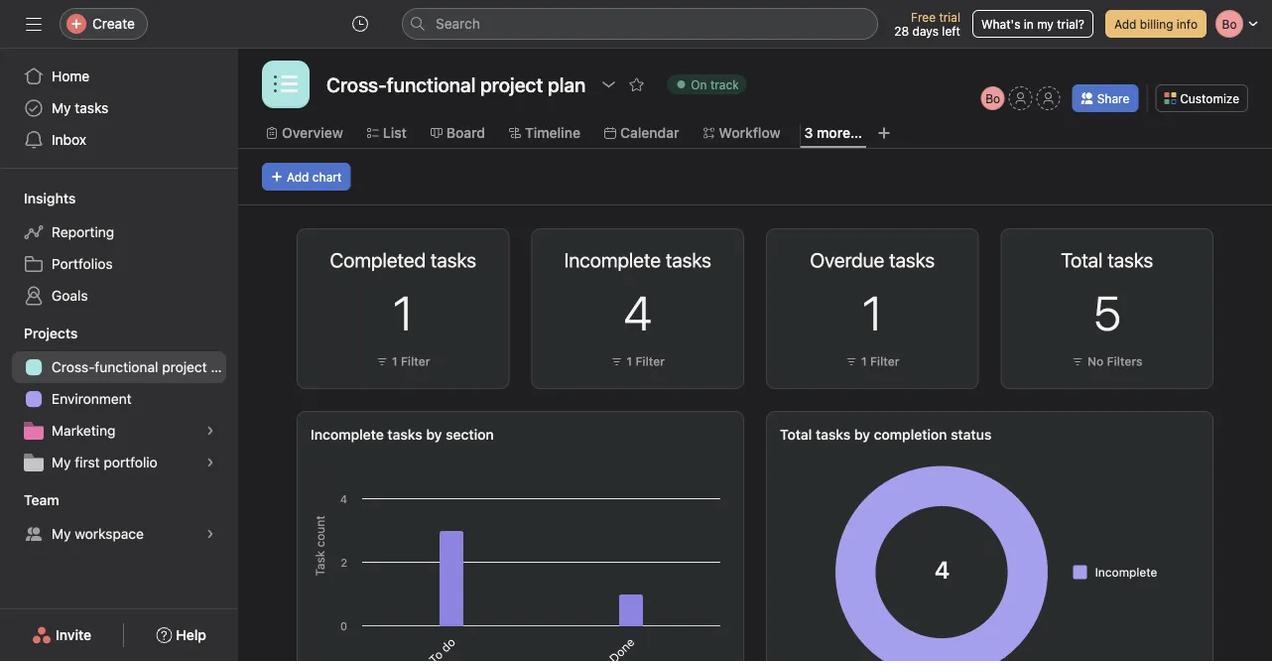 Task type: describe. For each thing, give the bounding box(es) containing it.
functional
[[95, 359, 158, 375]]

1 filter button for completed tasks
[[371, 351, 435, 371]]

board link
[[431, 122, 485, 144]]

projects element
[[0, 316, 238, 482]]

tasks for total
[[816, 426, 851, 443]]

cross-functional project plan
[[52, 359, 238, 375]]

billing
[[1140, 17, 1174, 31]]

overview
[[282, 125, 343, 141]]

1 filter for completed tasks
[[392, 354, 430, 368]]

projects button
[[0, 324, 78, 343]]

free trial 28 days left
[[895, 10, 961, 38]]

see details, marketing image
[[204, 425, 216, 437]]

filter for completed tasks
[[401, 354, 430, 368]]

incomplete for incomplete
[[1095, 565, 1158, 579]]

1 down completed tasks
[[393, 284, 413, 340]]

by section
[[426, 426, 494, 443]]

create button
[[60, 8, 148, 40]]

on track button
[[658, 70, 756, 98]]

what's
[[982, 17, 1021, 31]]

add to starred image
[[629, 76, 645, 92]]

add tab image
[[876, 125, 892, 141]]

1 button for completed tasks
[[393, 284, 413, 340]]

goals link
[[12, 280, 226, 312]]

3 more… button
[[805, 122, 862, 144]]

tasks for incomplete
[[388, 426, 423, 443]]

first
[[75, 454, 100, 471]]

on
[[691, 77, 707, 91]]

view chart image for 4
[[652, 249, 668, 265]]

1 for completed tasks
[[392, 354, 398, 368]]

global element
[[0, 49, 238, 168]]

5 button
[[1094, 284, 1121, 340]]

on track
[[691, 77, 739, 91]]

share button
[[1073, 84, 1139, 112]]

28
[[895, 24, 909, 38]]

timeline link
[[509, 122, 581, 144]]

share
[[1098, 91, 1130, 105]]

project
[[162, 359, 207, 375]]

add billing info button
[[1106, 10, 1207, 38]]

more actions image for 1
[[473, 249, 489, 265]]

no filters button
[[1067, 351, 1148, 371]]

total tasks
[[1061, 248, 1154, 271]]

3 more…
[[805, 125, 862, 141]]

list
[[383, 125, 407, 141]]

cross-functional project plan link
[[12, 351, 238, 383]]

environment
[[52, 391, 132, 407]]

home
[[52, 68, 90, 84]]

search list box
[[402, 8, 878, 40]]

add for add chart
[[287, 170, 309, 184]]

help button
[[143, 617, 219, 653]]

trial
[[939, 10, 961, 24]]

timeline
[[525, 125, 581, 141]]

add chart
[[287, 170, 342, 184]]

overview link
[[266, 122, 343, 144]]

calendar link
[[604, 122, 679, 144]]

marketing link
[[12, 415, 226, 447]]

marketing
[[52, 422, 116, 439]]

edit chart image for 4
[[680, 249, 696, 265]]

1 down overdue tasks
[[863, 284, 883, 340]]

reporting
[[52, 224, 114, 240]]

view chart image for 5
[[1122, 249, 1138, 265]]

portfolios link
[[12, 248, 226, 280]]

environment link
[[12, 383, 226, 415]]

total
[[780, 426, 812, 443]]

see details, my first portfolio image
[[204, 457, 216, 469]]

see details, my workspace image
[[204, 528, 216, 540]]

workflow link
[[703, 122, 781, 144]]

info
[[1177, 17, 1198, 31]]

filters
[[1107, 354, 1143, 368]]

1 button for overdue tasks
[[863, 284, 883, 340]]

incomplete for incomplete tasks by section
[[311, 426, 384, 443]]

total tasks by completion status
[[780, 426, 992, 443]]

insights button
[[0, 189, 76, 208]]

home link
[[12, 61, 226, 92]]

completed tasks
[[330, 248, 476, 271]]

my for my tasks
[[52, 100, 71, 116]]

view chart image
[[887, 249, 903, 265]]

search button
[[402, 8, 878, 40]]

my tasks
[[52, 100, 109, 116]]

insights
[[24, 190, 76, 206]]

help
[[176, 627, 206, 643]]

my for my first portfolio
[[52, 454, 71, 471]]

incomplete tasks
[[564, 248, 712, 271]]

what's in my trial?
[[982, 17, 1085, 31]]

show options image
[[601, 76, 617, 92]]



Task type: vqa. For each thing, say whether or not it's contained in the screenshot.
New to the bottom
no



Task type: locate. For each thing, give the bounding box(es) containing it.
2 my from the top
[[52, 454, 71, 471]]

board
[[446, 125, 485, 141]]

3 view chart image from the left
[[1122, 249, 1138, 265]]

1 horizontal spatial incomplete
[[1095, 565, 1158, 579]]

filter up total tasks by completion status
[[870, 354, 900, 368]]

1 filter button for incomplete tasks
[[606, 351, 670, 371]]

track
[[711, 77, 739, 91]]

2 view chart image from the left
[[652, 249, 668, 265]]

1 horizontal spatial tasks
[[388, 426, 423, 443]]

tasks down the home
[[75, 100, 109, 116]]

customize button
[[1156, 84, 1249, 112]]

1 horizontal spatial edit chart image
[[680, 249, 696, 265]]

1 filter up incomplete tasks by section at bottom
[[392, 354, 430, 368]]

filter down "4"
[[636, 354, 665, 368]]

more actions image
[[473, 249, 489, 265], [708, 249, 724, 265]]

add left chart
[[287, 170, 309, 184]]

1 horizontal spatial filter
[[636, 354, 665, 368]]

3 edit chart image from the left
[[1149, 249, 1165, 265]]

2 horizontal spatial tasks
[[816, 426, 851, 443]]

my down team
[[52, 526, 71, 542]]

tasks for my
[[75, 100, 109, 116]]

add
[[1115, 17, 1137, 31], [287, 170, 309, 184]]

0 horizontal spatial 1 button
[[393, 284, 413, 340]]

3 1 filter button from the left
[[841, 351, 905, 371]]

1 button down overdue tasks
[[863, 284, 883, 340]]

1 button
[[393, 284, 413, 340], [863, 284, 883, 340]]

1 filter down "4"
[[627, 354, 665, 368]]

no
[[1088, 354, 1104, 368]]

1 up incomplete tasks by section at bottom
[[392, 354, 398, 368]]

tasks left by
[[816, 426, 851, 443]]

bo
[[986, 91, 1001, 105]]

my left first
[[52, 454, 71, 471]]

0 horizontal spatial filter
[[401, 354, 430, 368]]

1 for incomplete tasks
[[627, 354, 632, 368]]

0 vertical spatial my
[[52, 100, 71, 116]]

1 vertical spatial add
[[287, 170, 309, 184]]

tasks left by section
[[388, 426, 423, 443]]

4 button
[[624, 284, 652, 340]]

1 filter button for overdue tasks
[[841, 351, 905, 371]]

edit chart image for 1
[[445, 249, 461, 265]]

in
[[1024, 17, 1034, 31]]

my
[[1037, 17, 1054, 31]]

hide sidebar image
[[26, 16, 42, 32]]

my
[[52, 100, 71, 116], [52, 454, 71, 471], [52, 526, 71, 542]]

1 vertical spatial my
[[52, 454, 71, 471]]

0 horizontal spatial view chart image
[[417, 249, 433, 265]]

filter
[[401, 354, 430, 368], [636, 354, 665, 368], [870, 354, 900, 368]]

0 horizontal spatial tasks
[[75, 100, 109, 116]]

projects
[[24, 325, 78, 341]]

add left "billing"
[[1115, 17, 1137, 31]]

workspace
[[75, 526, 144, 542]]

invite
[[56, 627, 91, 643]]

1 view chart image from the left
[[417, 249, 433, 265]]

more…
[[817, 125, 862, 141]]

no filters
[[1088, 354, 1143, 368]]

1 filter button
[[371, 351, 435, 371], [606, 351, 670, 371], [841, 351, 905, 371]]

my for my workspace
[[52, 526, 71, 542]]

add billing info
[[1115, 17, 1198, 31]]

edit chart image
[[445, 249, 461, 265], [680, 249, 696, 265], [1149, 249, 1165, 265]]

my workspace link
[[12, 518, 226, 550]]

list link
[[367, 122, 407, 144]]

filter for overdue tasks
[[870, 354, 900, 368]]

0 horizontal spatial more actions image
[[473, 249, 489, 265]]

1
[[393, 284, 413, 340], [863, 284, 883, 340], [392, 354, 398, 368], [627, 354, 632, 368], [862, 354, 867, 368]]

3 my from the top
[[52, 526, 71, 542]]

incomplete tasks by section
[[311, 426, 494, 443]]

free
[[911, 10, 936, 24]]

calendar
[[620, 125, 679, 141]]

edit chart image for 5
[[1149, 249, 1165, 265]]

0 horizontal spatial add
[[287, 170, 309, 184]]

incomplete
[[311, 426, 384, 443], [1095, 565, 1158, 579]]

3 1 filter from the left
[[862, 354, 900, 368]]

my inside "link"
[[52, 526, 71, 542]]

2 1 filter button from the left
[[606, 351, 670, 371]]

team
[[24, 492, 59, 508]]

portfolios
[[52, 256, 113, 272]]

1 more actions image from the left
[[473, 249, 489, 265]]

2 horizontal spatial filter
[[870, 354, 900, 368]]

2 horizontal spatial 1 filter button
[[841, 351, 905, 371]]

0 horizontal spatial incomplete
[[311, 426, 384, 443]]

1 down "4"
[[627, 354, 632, 368]]

history image
[[352, 16, 368, 32]]

more actions image for 4
[[708, 249, 724, 265]]

customize
[[1181, 91, 1240, 105]]

tasks inside the global element
[[75, 100, 109, 116]]

by
[[855, 426, 871, 443]]

create
[[92, 15, 135, 32]]

2 edit chart image from the left
[[680, 249, 696, 265]]

inbox
[[52, 132, 86, 148]]

team button
[[0, 490, 59, 510]]

2 1 button from the left
[[863, 284, 883, 340]]

2 more actions image from the left
[[708, 249, 724, 265]]

reporting link
[[12, 216, 226, 248]]

my workspace
[[52, 526, 144, 542]]

view chart image
[[417, 249, 433, 265], [652, 249, 668, 265], [1122, 249, 1138, 265]]

view chart image for 1
[[417, 249, 433, 265]]

portfolio
[[104, 454, 158, 471]]

edit chart image
[[915, 249, 931, 265]]

1 filter button up by
[[841, 351, 905, 371]]

1 edit chart image from the left
[[445, 249, 461, 265]]

bo button
[[981, 86, 1005, 110]]

1 filter button up incomplete tasks by section at bottom
[[371, 351, 435, 371]]

filter for incomplete tasks
[[636, 354, 665, 368]]

trial?
[[1057, 17, 1085, 31]]

overdue tasks
[[810, 248, 935, 271]]

insights element
[[0, 181, 238, 316]]

3 filter from the left
[[870, 354, 900, 368]]

0 horizontal spatial 1 filter button
[[371, 351, 435, 371]]

2 horizontal spatial edit chart image
[[1149, 249, 1165, 265]]

what's in my trial? button
[[973, 10, 1094, 38]]

0 horizontal spatial edit chart image
[[445, 249, 461, 265]]

1 filter button down "4"
[[606, 351, 670, 371]]

tasks
[[75, 100, 109, 116], [388, 426, 423, 443], [816, 426, 851, 443]]

my inside the global element
[[52, 100, 71, 116]]

2 horizontal spatial 1 filter
[[862, 354, 900, 368]]

4
[[624, 284, 652, 340]]

1 my from the top
[[52, 100, 71, 116]]

search
[[436, 15, 480, 32]]

None text field
[[322, 67, 591, 102]]

1 horizontal spatial add
[[1115, 17, 1137, 31]]

0 vertical spatial add
[[1115, 17, 1137, 31]]

1 1 filter from the left
[[392, 354, 430, 368]]

1 filter up total tasks by completion status
[[862, 354, 900, 368]]

1 filter for overdue tasks
[[862, 354, 900, 368]]

1 for overdue tasks
[[862, 354, 867, 368]]

1 horizontal spatial 1 filter
[[627, 354, 665, 368]]

cross-
[[52, 359, 95, 375]]

filter up incomplete tasks by section at bottom
[[401, 354, 430, 368]]

my first portfolio link
[[12, 447, 226, 478]]

1 horizontal spatial more actions image
[[708, 249, 724, 265]]

my inside projects "element"
[[52, 454, 71, 471]]

chart
[[313, 170, 342, 184]]

3
[[805, 125, 813, 141]]

1 1 filter button from the left
[[371, 351, 435, 371]]

1 vertical spatial incomplete
[[1095, 565, 1158, 579]]

days
[[913, 24, 939, 38]]

1 filter
[[392, 354, 430, 368], [627, 354, 665, 368], [862, 354, 900, 368]]

5
[[1094, 284, 1121, 340]]

workflow
[[719, 125, 781, 141]]

inbox link
[[12, 124, 226, 156]]

goals
[[52, 287, 88, 304]]

2 1 filter from the left
[[627, 354, 665, 368]]

2 vertical spatial my
[[52, 526, 71, 542]]

1 filter from the left
[[401, 354, 430, 368]]

add chart button
[[262, 163, 351, 191]]

2 horizontal spatial view chart image
[[1122, 249, 1138, 265]]

left
[[942, 24, 961, 38]]

completion status
[[874, 426, 992, 443]]

my tasks link
[[12, 92, 226, 124]]

1 1 button from the left
[[393, 284, 413, 340]]

1 horizontal spatial 1 filter button
[[606, 351, 670, 371]]

1 button down completed tasks
[[393, 284, 413, 340]]

2 filter from the left
[[636, 354, 665, 368]]

1 horizontal spatial view chart image
[[652, 249, 668, 265]]

1 up by
[[862, 354, 867, 368]]

my first portfolio
[[52, 454, 158, 471]]

invite button
[[19, 617, 104, 653]]

0 horizontal spatial 1 filter
[[392, 354, 430, 368]]

1 filter for incomplete tasks
[[627, 354, 665, 368]]

list image
[[274, 72, 298, 96]]

add for add billing info
[[1115, 17, 1137, 31]]

1 horizontal spatial 1 button
[[863, 284, 883, 340]]

plan
[[211, 359, 238, 375]]

my up inbox
[[52, 100, 71, 116]]

teams element
[[0, 482, 238, 554]]

0 vertical spatial incomplete
[[311, 426, 384, 443]]



